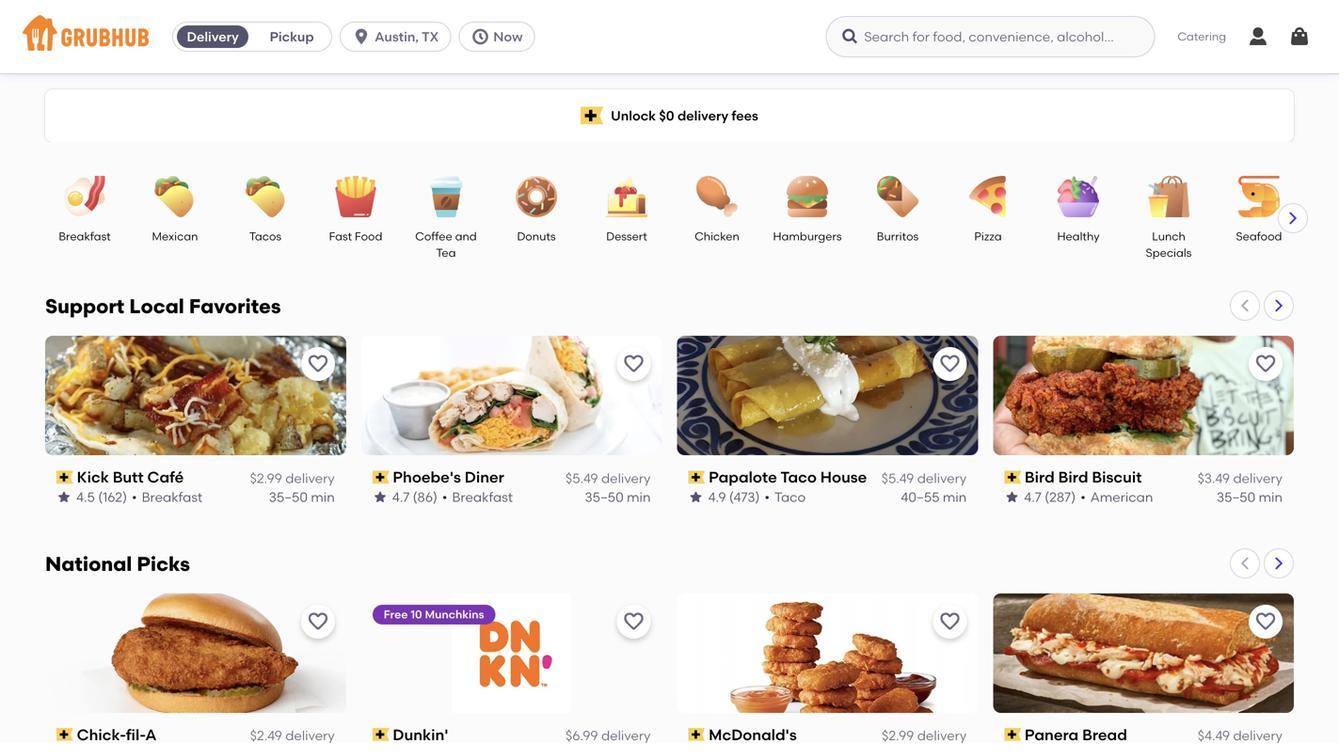 Task type: describe. For each thing, give the bounding box(es) containing it.
caret left icon image for support local favorites
[[1238, 298, 1253, 314]]

• taco
[[765, 490, 806, 506]]

papalote taco house
[[709, 468, 868, 487]]

star icon image for bird bird biscuit
[[1005, 490, 1020, 505]]

kick butt café
[[77, 468, 184, 487]]

save this restaurant image for phoebe's diner
[[623, 353, 645, 376]]

support local favorites
[[45, 295, 281, 319]]

4.7 for phoebe's diner
[[392, 490, 410, 506]]

save this restaurant button for the kick butt café logo
[[301, 347, 335, 381]]

delivery for kick butt café
[[285, 471, 335, 487]]

lunch
[[1153, 230, 1186, 243]]

austin, tx button
[[340, 22, 459, 52]]

specials
[[1147, 246, 1192, 260]]

lunch specials
[[1147, 230, 1192, 260]]

star icon image for kick butt café
[[56, 490, 72, 505]]

dessert image
[[594, 176, 660, 218]]

save this restaurant image for chick-fil-a logo
[[307, 611, 329, 634]]

catering button
[[1165, 15, 1240, 58]]

$3.49 delivery
[[1198, 471, 1283, 487]]

national picks
[[45, 553, 190, 577]]

$0
[[660, 108, 675, 124]]

Search for food, convenience, alcohol... search field
[[826, 16, 1156, 57]]

4.9 (473)
[[709, 490, 760, 506]]

4.7 for bird bird biscuit
[[1025, 490, 1042, 506]]

donuts
[[517, 230, 556, 243]]

dunkin' logo image
[[452, 594, 572, 714]]

save this restaurant image for mcdonald's logo
[[939, 611, 962, 634]]

austin,
[[375, 29, 419, 45]]

coffee and tea
[[416, 230, 477, 260]]

save this restaurant button for panera bread logo
[[1250, 605, 1283, 639]]

• for diner
[[442, 490, 448, 506]]

save this restaurant button for chick-fil-a logo
[[301, 605, 335, 639]]

hamburgers
[[774, 230, 842, 243]]

burritos image
[[865, 176, 931, 218]]

(162)
[[98, 490, 127, 506]]

pickup button
[[252, 22, 332, 52]]

(287)
[[1045, 490, 1076, 506]]

unlock
[[611, 108, 656, 124]]

café
[[147, 468, 184, 487]]

2 bird from the left
[[1059, 468, 1089, 487]]

panera bread logo image
[[994, 594, 1295, 714]]

tacos
[[249, 230, 282, 243]]

caret right icon image for support local favorites
[[1272, 298, 1287, 314]]

35–50 for bird bird biscuit
[[1217, 490, 1256, 506]]

bird bird biscuit  logo image
[[994, 336, 1295, 456]]

food
[[355, 230, 383, 243]]

fees
[[732, 108, 759, 124]]

pickup
[[270, 29, 314, 45]]

breakfast for kick butt café
[[142, 490, 203, 506]]

save this restaurant image for papalote taco house logo
[[939, 353, 962, 376]]

papalote taco house logo image
[[677, 336, 979, 456]]

fast food image
[[323, 176, 389, 218]]

local
[[129, 295, 184, 319]]

4.5
[[76, 490, 95, 506]]

pizza image
[[956, 176, 1022, 218]]

save this restaurant button for mcdonald's logo
[[933, 605, 967, 639]]

delivery for papalote taco house
[[918, 471, 967, 487]]

burritos
[[877, 230, 919, 243]]

4.5 (162)
[[76, 490, 127, 506]]

• for bird
[[1081, 490, 1086, 506]]

35–50 min for kick butt café
[[269, 490, 335, 506]]

donuts image
[[504, 176, 570, 218]]

american
[[1091, 490, 1154, 506]]

caret left icon image for national picks
[[1238, 556, 1253, 571]]

austin, tx
[[375, 29, 439, 45]]

diner
[[465, 468, 505, 487]]

10
[[411, 608, 422, 622]]

phoebe's
[[393, 468, 461, 487]]

save this restaurant image for 'bird bird biscuit  logo'
[[1255, 353, 1278, 376]]

pizza
[[975, 230, 1002, 243]]

fast food
[[329, 230, 383, 243]]

caret right icon image for national picks
[[1272, 556, 1287, 571]]

0 horizontal spatial breakfast
[[59, 230, 111, 243]]

• breakfast for diner
[[442, 490, 513, 506]]

phoebe's diner
[[393, 468, 505, 487]]

min for papalote taco house
[[943, 490, 967, 506]]

delivery button
[[173, 22, 252, 52]]

free 10 munchkins
[[384, 608, 484, 622]]

now button
[[459, 22, 543, 52]]

0 vertical spatial caret right icon image
[[1286, 211, 1301, 226]]

• breakfast for butt
[[132, 490, 203, 506]]

min for kick butt café
[[311, 490, 335, 506]]

40–55 min
[[901, 490, 967, 506]]

delivery for bird bird biscuit
[[1234, 471, 1283, 487]]

phoebe's diner logo image
[[361, 336, 662, 456]]



Task type: vqa. For each thing, say whether or not it's contained in the screenshot.
•'s taco
yes



Task type: locate. For each thing, give the bounding box(es) containing it.
breakfast image
[[52, 176, 118, 218]]

seafood
[[1237, 230, 1283, 243]]

kick
[[77, 468, 109, 487]]

1 horizontal spatial bird
[[1059, 468, 1089, 487]]

dessert
[[607, 230, 648, 243]]

taco down papalote taco house
[[775, 490, 806, 506]]

• for taco
[[765, 490, 770, 506]]

coffee and tea image
[[413, 176, 479, 218]]

35–50 min
[[269, 490, 335, 506], [585, 490, 651, 506], [1217, 490, 1283, 506]]

40–55
[[901, 490, 940, 506]]

min right 40–55
[[943, 490, 967, 506]]

chicken
[[695, 230, 740, 243]]

1 • breakfast from the left
[[132, 490, 203, 506]]

1 vertical spatial caret right icon image
[[1272, 298, 1287, 314]]

2 vertical spatial caret right icon image
[[1272, 556, 1287, 571]]

1 star icon image from the left
[[56, 490, 72, 505]]

min down $2.99 delivery
[[311, 490, 335, 506]]

2 horizontal spatial breakfast
[[452, 490, 513, 506]]

chicken image
[[685, 176, 750, 218]]

1 $5.49 from the left
[[566, 471, 598, 487]]

mcdonald's logo image
[[677, 594, 979, 714]]

4 star icon image from the left
[[1005, 490, 1020, 505]]

• right the (473)
[[765, 490, 770, 506]]

$5.49 for papalote taco house
[[882, 471, 915, 487]]

save this restaurant image
[[939, 353, 962, 376], [1255, 353, 1278, 376], [307, 611, 329, 634], [623, 611, 645, 634], [939, 611, 962, 634]]

star icon image left 4.9
[[689, 490, 704, 505]]

$2.99
[[250, 471, 282, 487]]

star icon image left 4.7 (86)
[[373, 490, 388, 505]]

svg image
[[1248, 25, 1270, 48], [1289, 25, 1312, 48], [471, 27, 490, 46], [841, 27, 860, 46]]

kick butt café logo image
[[45, 336, 346, 456]]

butt
[[113, 468, 144, 487]]

breakfast down café
[[142, 490, 203, 506]]

subscription pass image
[[56, 471, 73, 484], [689, 471, 705, 484], [373, 729, 389, 742], [1005, 729, 1022, 742]]

• breakfast
[[132, 490, 203, 506], [442, 490, 513, 506]]

1 horizontal spatial $5.49 delivery
[[882, 471, 967, 487]]

4.7 (287)
[[1025, 490, 1076, 506]]

1 vertical spatial taco
[[775, 490, 806, 506]]

1 horizontal spatial $5.49
[[882, 471, 915, 487]]

$3.49
[[1198, 471, 1231, 487]]

caret right icon image
[[1286, 211, 1301, 226], [1272, 298, 1287, 314], [1272, 556, 1287, 571]]

35–50 min for phoebe's diner
[[585, 490, 651, 506]]

star icon image left 4.7 (287)
[[1005, 490, 1020, 505]]

munchkins
[[425, 608, 484, 622]]

caret left icon image
[[1238, 298, 1253, 314], [1238, 556, 1253, 571]]

(473)
[[730, 490, 760, 506]]

mexican
[[152, 230, 198, 243]]

delivery
[[678, 108, 729, 124], [285, 471, 335, 487], [602, 471, 651, 487], [918, 471, 967, 487], [1234, 471, 1283, 487]]

1 horizontal spatial breakfast
[[142, 490, 203, 506]]

1 vertical spatial caret left icon image
[[1238, 556, 1253, 571]]

$5.49 delivery
[[566, 471, 651, 487], [882, 471, 967, 487]]

2 35–50 min from the left
[[585, 490, 651, 506]]

2 • from the left
[[442, 490, 448, 506]]

min
[[311, 490, 335, 506], [627, 490, 651, 506], [943, 490, 967, 506], [1260, 490, 1283, 506]]

3 • from the left
[[765, 490, 770, 506]]

$2.99 delivery
[[250, 471, 335, 487]]

0 vertical spatial taco
[[781, 468, 817, 487]]

save this restaurant button for the phoebe's diner logo
[[617, 347, 651, 381]]

(86)
[[413, 490, 438, 506]]

subscription pass image
[[373, 471, 389, 484], [1005, 471, 1022, 484], [56, 729, 73, 742], [689, 729, 705, 742]]

min for bird bird biscuit
[[1260, 490, 1283, 506]]

grubhub plus flag logo image
[[581, 107, 604, 125]]

0 horizontal spatial 35–50 min
[[269, 490, 335, 506]]

3 min from the left
[[943, 490, 967, 506]]

2 $5.49 delivery from the left
[[882, 471, 967, 487]]

1 horizontal spatial 35–50
[[585, 490, 624, 506]]

1 $5.49 delivery from the left
[[566, 471, 651, 487]]

2 $5.49 from the left
[[882, 471, 915, 487]]

1 bird from the left
[[1025, 468, 1055, 487]]

free
[[384, 608, 408, 622]]

mexican image
[[142, 176, 208, 218]]

0 horizontal spatial 35–50
[[269, 490, 308, 506]]

2 4.7 from the left
[[1025, 490, 1042, 506]]

2 caret left icon image from the top
[[1238, 556, 1253, 571]]

taco up • taco
[[781, 468, 817, 487]]

$5.49
[[566, 471, 598, 487], [882, 471, 915, 487]]

4.7 left (287)
[[1025, 490, 1042, 506]]

•
[[132, 490, 137, 506], [442, 490, 448, 506], [765, 490, 770, 506], [1081, 490, 1086, 506]]

0 horizontal spatial $5.49
[[566, 471, 598, 487]]

$5.49 delivery for papalote taco house
[[882, 471, 967, 487]]

2 horizontal spatial 35–50 min
[[1217, 490, 1283, 506]]

• right '(86)'
[[442, 490, 448, 506]]

2 horizontal spatial 35–50
[[1217, 490, 1256, 506]]

main navigation navigation
[[0, 0, 1340, 73]]

chick-fil-a logo image
[[45, 594, 346, 714]]

svg image
[[352, 27, 371, 46]]

house
[[821, 468, 868, 487]]

healthy image
[[1046, 176, 1112, 218]]

• american
[[1081, 490, 1154, 506]]

4 min from the left
[[1260, 490, 1283, 506]]

1 horizontal spatial • breakfast
[[442, 490, 513, 506]]

caret left icon image down seafood
[[1238, 298, 1253, 314]]

0 vertical spatial caret left icon image
[[1238, 298, 1253, 314]]

delivery for phoebe's diner
[[602, 471, 651, 487]]

1 horizontal spatial 4.7
[[1025, 490, 1042, 506]]

catering
[[1178, 29, 1227, 43]]

star icon image for phoebe's diner
[[373, 490, 388, 505]]

0 horizontal spatial bird
[[1025, 468, 1055, 487]]

breakfast for phoebe's diner
[[452, 490, 513, 506]]

unlock $0 delivery fees
[[611, 108, 759, 124]]

3 star icon image from the left
[[689, 490, 704, 505]]

1 • from the left
[[132, 490, 137, 506]]

breakfast down diner
[[452, 490, 513, 506]]

1 4.7 from the left
[[392, 490, 410, 506]]

save this restaurant button
[[301, 347, 335, 381], [617, 347, 651, 381], [933, 347, 967, 381], [1250, 347, 1283, 381], [301, 605, 335, 639], [617, 605, 651, 639], [933, 605, 967, 639], [1250, 605, 1283, 639]]

2 min from the left
[[627, 490, 651, 506]]

• breakfast down café
[[132, 490, 203, 506]]

2 star icon image from the left
[[373, 490, 388, 505]]

delivery
[[187, 29, 239, 45]]

bird up 4.7 (287)
[[1025, 468, 1055, 487]]

fast
[[329, 230, 352, 243]]

1 min from the left
[[311, 490, 335, 506]]

0 horizontal spatial save this restaurant image
[[307, 353, 329, 376]]

2 35–50 from the left
[[585, 490, 624, 506]]

1 horizontal spatial save this restaurant image
[[623, 353, 645, 376]]

breakfast
[[59, 230, 111, 243], [142, 490, 203, 506], [452, 490, 513, 506]]

and
[[455, 230, 477, 243]]

svg image inside now button
[[471, 27, 490, 46]]

taco
[[781, 468, 817, 487], [775, 490, 806, 506]]

4.7 (86)
[[392, 490, 438, 506]]

caret left icon image down $3.49 delivery
[[1238, 556, 1253, 571]]

35–50 min for bird bird biscuit
[[1217, 490, 1283, 506]]

min for phoebe's diner
[[627, 490, 651, 506]]

bird up (287)
[[1059, 468, 1089, 487]]

bird
[[1025, 468, 1055, 487], [1059, 468, 1089, 487]]

tacos image
[[233, 176, 298, 218]]

breakfast down breakfast image
[[59, 230, 111, 243]]

35–50 for kick butt café
[[269, 490, 308, 506]]

star icon image
[[56, 490, 72, 505], [373, 490, 388, 505], [689, 490, 704, 505], [1005, 490, 1020, 505]]

national
[[45, 553, 132, 577]]

• down kick butt café
[[132, 490, 137, 506]]

healthy
[[1058, 230, 1100, 243]]

save this restaurant button for papalote taco house logo
[[933, 347, 967, 381]]

0 horizontal spatial • breakfast
[[132, 490, 203, 506]]

2 • breakfast from the left
[[442, 490, 513, 506]]

coffee
[[416, 230, 453, 243]]

1 35–50 from the left
[[269, 490, 308, 506]]

tea
[[436, 246, 456, 260]]

4.9
[[709, 490, 726, 506]]

save this restaurant image
[[307, 353, 329, 376], [623, 353, 645, 376], [1255, 611, 1278, 634]]

0 horizontal spatial 4.7
[[392, 490, 410, 506]]

0 horizontal spatial $5.49 delivery
[[566, 471, 651, 487]]

min down $3.49 delivery
[[1260, 490, 1283, 506]]

3 35–50 min from the left
[[1217, 490, 1283, 506]]

star icon image left 4.5
[[56, 490, 72, 505]]

$5.49 for phoebe's diner
[[566, 471, 598, 487]]

picks
[[137, 553, 190, 577]]

save this restaurant image for kick butt café
[[307, 353, 329, 376]]

star icon image for papalote taco house
[[689, 490, 704, 505]]

35–50
[[269, 490, 308, 506], [585, 490, 624, 506], [1217, 490, 1256, 506]]

1 35–50 min from the left
[[269, 490, 335, 506]]

1 horizontal spatial 35–50 min
[[585, 490, 651, 506]]

save this restaurant button for 'bird bird biscuit  logo'
[[1250, 347, 1283, 381]]

• for butt
[[132, 490, 137, 506]]

$5.49 delivery for phoebe's diner
[[566, 471, 651, 487]]

seafood image
[[1227, 176, 1293, 218]]

biscuit
[[1093, 468, 1143, 487]]

4 • from the left
[[1081, 490, 1086, 506]]

hamburgers image
[[775, 176, 841, 218]]

bird bird biscuit
[[1025, 468, 1143, 487]]

taco for •
[[775, 490, 806, 506]]

3 35–50 from the left
[[1217, 490, 1256, 506]]

4.7 left '(86)'
[[392, 490, 410, 506]]

35–50 for phoebe's diner
[[585, 490, 624, 506]]

taco for papalote
[[781, 468, 817, 487]]

• down bird bird biscuit
[[1081, 490, 1086, 506]]

• breakfast down diner
[[442, 490, 513, 506]]

min left 4.9
[[627, 490, 651, 506]]

2 horizontal spatial save this restaurant image
[[1255, 611, 1278, 634]]

papalote
[[709, 468, 778, 487]]

support
[[45, 295, 125, 319]]

now
[[494, 29, 523, 45]]

tx
[[422, 29, 439, 45]]

4.7
[[392, 490, 410, 506], [1025, 490, 1042, 506]]

lunch specials image
[[1137, 176, 1202, 218]]

favorites
[[189, 295, 281, 319]]

1 caret left icon image from the top
[[1238, 298, 1253, 314]]



